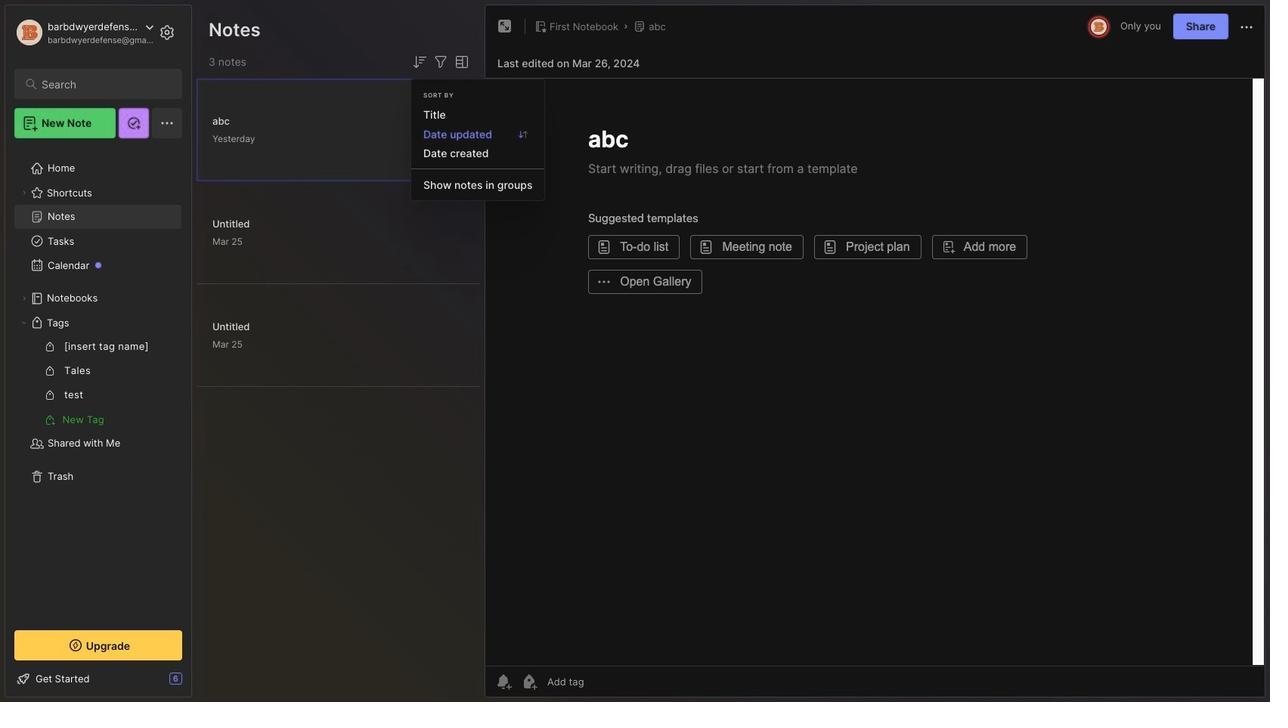 Task type: locate. For each thing, give the bounding box(es) containing it.
note window element
[[485, 5, 1266, 702]]

dropdown list menu
[[411, 105, 545, 194]]

View options field
[[450, 53, 471, 71]]

None search field
[[42, 75, 169, 93]]

group inside main element
[[14, 335, 181, 432]]

expand note image
[[496, 17, 514, 36]]

Add filters field
[[432, 53, 450, 71]]

click to collapse image
[[191, 674, 202, 693]]

settings image
[[158, 23, 176, 42]]

Add tag field
[[546, 675, 660, 689]]

group
[[14, 335, 181, 432]]

add filters image
[[432, 53, 450, 71]]

add a reminder image
[[494, 673, 513, 691]]

tree
[[5, 147, 191, 617]]

more actions image
[[1238, 18, 1256, 36]]

tree inside main element
[[5, 147, 191, 617]]



Task type: describe. For each thing, give the bounding box(es) containing it.
More actions field
[[1238, 17, 1256, 36]]

Account field
[[14, 17, 154, 48]]

barbdwyerdefense@gmail.com avatar image
[[1091, 19, 1107, 34]]

expand tags image
[[20, 318, 29, 327]]

none search field inside main element
[[42, 75, 169, 93]]

Note Editor text field
[[485, 78, 1265, 666]]

main element
[[0, 0, 197, 702]]

Search text field
[[42, 77, 169, 91]]

add tag image
[[520, 673, 538, 691]]

expand notebooks image
[[20, 294, 29, 303]]

Help and Learning task checklist field
[[5, 667, 191, 691]]

Sort options field
[[411, 53, 429, 71]]



Task type: vqa. For each thing, say whether or not it's contained in the screenshot.
Expand note image
yes



